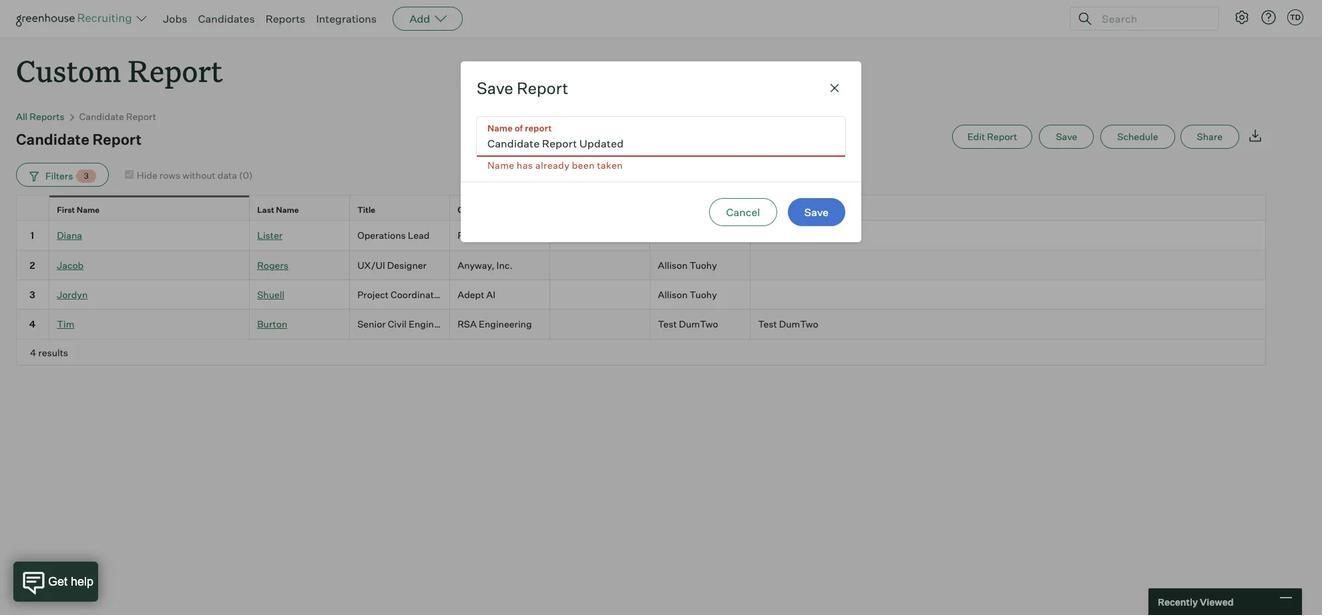 Task type: vqa. For each thing, say whether or not it's contained in the screenshot.
Rogers Link
yes



Task type: locate. For each thing, give the bounding box(es) containing it.
coordinator up test dummy
[[758, 205, 805, 215]]

1 vertical spatial save
[[1056, 131, 1077, 142]]

row group
[[16, 221, 1266, 340]]

save button
[[1039, 125, 1094, 149], [788, 198, 845, 226]]

lead
[[408, 230, 430, 241]]

0 horizontal spatial reports
[[30, 111, 64, 122]]

ai
[[486, 289, 496, 301]]

4 down 3 cell
[[29, 319, 36, 330]]

1 row from the top
[[16, 195, 1266, 225]]

1 vertical spatial save button
[[788, 198, 845, 226]]

name for first name
[[77, 205, 100, 215]]

tuohy
[[690, 260, 717, 271], [690, 289, 717, 301]]

5 row from the top
[[16, 310, 1266, 340]]

4 for 4 results
[[30, 347, 36, 358]]

allison for anyway, inc.
[[658, 260, 688, 271]]

0 vertical spatial allison tuohy
[[658, 260, 717, 271]]

shuell
[[257, 289, 285, 301]]

1 vertical spatial reports
[[30, 111, 64, 122]]

reports
[[266, 12, 305, 25], [30, 111, 64, 122]]

3 down 2 cell
[[29, 289, 35, 301]]

burton
[[257, 319, 287, 330]]

operations lead
[[357, 230, 430, 241]]

None checkbox
[[125, 170, 133, 179]]

ux/ui
[[357, 260, 385, 271]]

save for save button to the left
[[804, 206, 829, 219]]

2 vertical spatial save
[[804, 206, 829, 219]]

name right last at the top
[[276, 205, 299, 215]]

test
[[658, 230, 677, 241], [758, 230, 777, 241], [658, 319, 677, 330], [758, 319, 777, 330]]

1 horizontal spatial save
[[804, 206, 829, 219]]

2 horizontal spatial save
[[1056, 131, 1077, 142]]

name
[[487, 160, 514, 171], [77, 205, 100, 215], [276, 205, 299, 215]]

3 right 'filters'
[[84, 171, 89, 181]]

name left has
[[487, 160, 514, 171]]

2 cell
[[16, 251, 49, 280]]

0 vertical spatial reports
[[266, 12, 305, 25]]

lister
[[257, 230, 283, 241]]

test dumtwo for test dummy
[[658, 230, 718, 241]]

row containing 4
[[16, 310, 1266, 340]]

report
[[128, 51, 223, 90], [517, 78, 568, 98], [126, 111, 156, 122], [92, 130, 142, 148], [987, 131, 1017, 142]]

4 results
[[30, 347, 68, 358]]

edit report
[[967, 131, 1017, 142]]

engineer
[[409, 319, 448, 330]]

anyway, inc.
[[457, 260, 513, 271]]

4 left results
[[30, 347, 36, 358]]

0 vertical spatial save
[[477, 78, 513, 98]]

3 row from the top
[[16, 251, 1266, 280]]

integrations
[[316, 12, 377, 25]]

0 horizontal spatial 3
[[29, 289, 35, 301]]

adept
[[457, 289, 484, 301]]

1 allison tuohy from the top
[[658, 260, 717, 271]]

table
[[16, 195, 1266, 366]]

row
[[16, 195, 1266, 225], [16, 221, 1266, 251], [16, 251, 1266, 280], [16, 280, 1266, 310], [16, 310, 1266, 340]]

candidate down all reports 'link'
[[16, 130, 89, 148]]

allison
[[658, 260, 688, 271], [658, 289, 688, 301]]

all reports link
[[16, 111, 64, 122]]

all
[[16, 111, 28, 122]]

candidate report down custom report at the top
[[79, 111, 156, 122]]

2 tuohy from the top
[[690, 289, 717, 301]]

test dumtwo cell
[[650, 221, 750, 251]]

rsa engineering
[[457, 319, 532, 330]]

lister link
[[257, 230, 283, 241]]

4 inside cell
[[29, 319, 36, 330]]

coordinator
[[758, 205, 805, 215], [391, 289, 443, 301]]

senior civil engineer
[[357, 319, 448, 330]]

row containing 2
[[16, 251, 1266, 280]]

test inside cell
[[658, 230, 677, 241]]

1 horizontal spatial 3
[[84, 171, 89, 181]]

engineering
[[479, 319, 532, 330]]

custom report
[[16, 51, 223, 90]]

0 vertical spatial save button
[[1039, 125, 1094, 149]]

greenhouse recruiting image
[[16, 11, 136, 27]]

adept ai
[[457, 289, 496, 301]]

reports right candidates
[[266, 12, 305, 25]]

dumtwo
[[679, 230, 718, 241], [679, 319, 718, 330], [779, 319, 818, 330]]

0 vertical spatial coordinator
[[758, 205, 805, 215]]

4
[[29, 319, 36, 330], [30, 347, 36, 358]]

test dumtwo inside cell
[[658, 230, 718, 241]]

0 vertical spatial allison
[[658, 260, 688, 271]]

3
[[84, 171, 89, 181], [29, 289, 35, 301]]

add
[[409, 12, 430, 25]]

last
[[257, 205, 274, 215]]

schedule
[[1117, 131, 1158, 142]]

project
[[357, 289, 389, 301]]

operations
[[357, 230, 406, 241]]

candidate down custom report at the top
[[79, 111, 124, 122]]

save
[[477, 78, 513, 98], [1056, 131, 1077, 142], [804, 206, 829, 219]]

candidates
[[198, 12, 255, 25]]

2 row from the top
[[16, 221, 1266, 251]]

0 horizontal spatial save
[[477, 78, 513, 98]]

cell for anyway, inc.
[[550, 251, 650, 280]]

reports right the all
[[30, 111, 64, 122]]

column header
[[550, 196, 650, 220]]

1 horizontal spatial name
[[276, 205, 299, 215]]

1 vertical spatial tuohy
[[690, 289, 717, 301]]

1 vertical spatial allison tuohy
[[658, 289, 717, 301]]

cell for adept ai
[[550, 280, 650, 310]]

name has already been taken
[[487, 160, 623, 171]]

1 cell
[[16, 221, 49, 251]]

4 cell
[[16, 310, 49, 340]]

diana link
[[57, 230, 82, 241]]

1 vertical spatial 3
[[29, 289, 35, 301]]

candidate report
[[79, 111, 156, 122], [16, 130, 142, 148]]

1 vertical spatial coordinator
[[391, 289, 443, 301]]

jobs
[[163, 12, 187, 25]]

0 vertical spatial tuohy
[[690, 260, 717, 271]]

test dumtwo
[[658, 230, 718, 241], [658, 319, 718, 330], [758, 319, 818, 330]]

close modal icon image
[[827, 80, 843, 96]]

2 allison tuohy from the top
[[658, 289, 717, 301]]

cell
[[550, 221, 650, 251], [550, 251, 650, 280], [750, 251, 1266, 280], [550, 280, 650, 310], [750, 280, 1266, 310], [550, 310, 650, 340]]

1 vertical spatial allison
[[658, 289, 688, 301]]

1 vertical spatial 4
[[30, 347, 36, 358]]

senior
[[357, 319, 386, 330]]

recently viewed
[[1158, 597, 1234, 608]]

dumtwo inside cell
[[679, 230, 718, 241]]

row containing first name
[[16, 195, 1266, 225]]

dummy
[[779, 230, 814, 241]]

2
[[30, 260, 35, 271]]

jordyn link
[[57, 289, 88, 301]]

1 tuohy from the top
[[690, 260, 717, 271]]

2 allison from the top
[[658, 289, 688, 301]]

4 row from the top
[[16, 280, 1266, 310]]

0 vertical spatial 3
[[84, 171, 89, 181]]

coordinator down designer
[[391, 289, 443, 301]]

figma
[[457, 230, 485, 241]]

row containing 3
[[16, 280, 1266, 310]]

name right first
[[77, 205, 100, 215]]

candidate report up 'filters'
[[16, 130, 142, 148]]

taken
[[597, 160, 623, 171]]

0 horizontal spatial name
[[77, 205, 100, 215]]

title
[[357, 205, 375, 215]]

schedule button
[[1101, 125, 1175, 149]]

2 horizontal spatial name
[[487, 160, 514, 171]]

1 allison from the top
[[658, 260, 688, 271]]

civil
[[388, 319, 407, 330]]

custom
[[16, 51, 121, 90]]

3 cell
[[16, 280, 49, 310]]

1 horizontal spatial save button
[[1039, 125, 1094, 149]]

0 vertical spatial 4
[[29, 319, 36, 330]]

candidate
[[79, 111, 124, 122], [16, 130, 89, 148]]

diana
[[57, 230, 82, 241]]



Task type: describe. For each thing, give the bounding box(es) containing it.
has
[[517, 160, 533, 171]]

Name of report text field
[[477, 117, 845, 157]]

3 inside cell
[[29, 289, 35, 301]]

anyway,
[[457, 260, 494, 271]]

1 vertical spatial candidate
[[16, 130, 89, 148]]

1 horizontal spatial reports
[[266, 12, 305, 25]]

first
[[57, 205, 75, 215]]

already
[[535, 160, 570, 171]]

test dummy
[[758, 230, 814, 241]]

inc.
[[496, 260, 513, 271]]

been
[[572, 160, 595, 171]]

all reports
[[16, 111, 64, 122]]

results
[[38, 347, 68, 358]]

save for the topmost save button
[[1056, 131, 1077, 142]]

first name
[[57, 205, 100, 215]]

save and schedule this report to revisit it! element
[[1039, 125, 1101, 149]]

td button
[[1287, 9, 1303, 25]]

company
[[457, 205, 495, 215]]

cancel
[[726, 206, 760, 219]]

allison for adept ai
[[658, 289, 688, 301]]

0 horizontal spatial save button
[[788, 198, 845, 226]]

download image
[[1247, 128, 1263, 144]]

jacob link
[[57, 260, 84, 271]]

jobs link
[[163, 12, 187, 25]]

rogers
[[257, 260, 288, 271]]

tim
[[57, 319, 74, 330]]

td
[[1290, 13, 1301, 22]]

row group containing 1
[[16, 221, 1266, 340]]

cancel button
[[709, 198, 777, 226]]

share button
[[1180, 125, 1239, 149]]

tim link
[[57, 319, 74, 330]]

4 for 4
[[29, 319, 36, 330]]

0 vertical spatial candidate
[[79, 111, 124, 122]]

integrations link
[[316, 12, 377, 25]]

jordyn
[[57, 289, 88, 301]]

1 horizontal spatial coordinator
[[758, 205, 805, 215]]

1
[[30, 230, 34, 241]]

candidate report link
[[79, 111, 156, 122]]

shuell link
[[257, 289, 285, 301]]

project coordinator
[[357, 289, 443, 301]]

save report
[[477, 78, 568, 98]]

cell for figma
[[550, 221, 650, 251]]

jacob
[[57, 260, 84, 271]]

add button
[[393, 7, 463, 31]]

rogers link
[[257, 260, 288, 271]]

tuohy for adept ai
[[690, 289, 717, 301]]

reports link
[[266, 12, 305, 25]]

tuohy for anyway, inc.
[[690, 260, 717, 271]]

edit
[[967, 131, 985, 142]]

candidates link
[[198, 12, 255, 25]]

filter image
[[27, 171, 39, 182]]

allison tuohy for inc.
[[658, 260, 717, 271]]

0 vertical spatial candidate report
[[79, 111, 156, 122]]

row containing 1
[[16, 221, 1266, 251]]

filters
[[45, 170, 73, 182]]

configure image
[[1234, 9, 1250, 25]]

edit report link
[[952, 125, 1033, 149]]

1 vertical spatial candidate report
[[16, 130, 142, 148]]

table containing 1
[[16, 195, 1266, 366]]

Search text field
[[1098, 9, 1207, 28]]

test dumtwo for test dumtwo
[[658, 319, 718, 330]]

ux/ui designer
[[357, 260, 427, 271]]

cell for rsa engineering
[[550, 310, 650, 340]]

rsa
[[457, 319, 477, 330]]

viewed
[[1200, 597, 1234, 608]]

td button
[[1285, 7, 1306, 28]]

dumtwo for test dummy
[[679, 230, 718, 241]]

burton link
[[257, 319, 287, 330]]

share
[[1197, 131, 1223, 142]]

dumtwo for test dumtwo
[[679, 319, 718, 330]]

name for last name
[[276, 205, 299, 215]]

allison tuohy for ai
[[658, 289, 717, 301]]

recently
[[1158, 597, 1198, 608]]

designer
[[387, 260, 427, 271]]

last name
[[257, 205, 299, 215]]

0 horizontal spatial coordinator
[[391, 289, 443, 301]]



